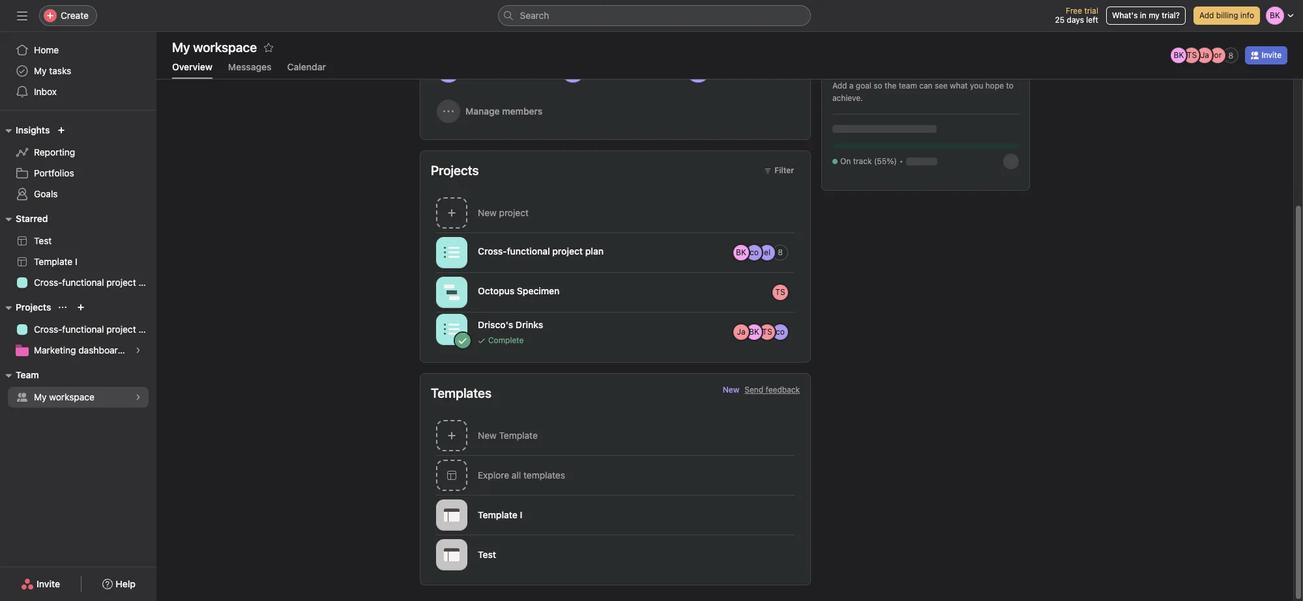 Task type: locate. For each thing, give the bounding box(es) containing it.
the
[[885, 81, 897, 91]]

1 vertical spatial test link
[[420, 535, 810, 575]]

0 vertical spatial ja
[[1201, 50, 1209, 60]]

0 horizontal spatial test
[[34, 235, 52, 246]]

bk left el
[[736, 247, 746, 257]]

drinks
[[516, 319, 543, 330]]

2 vertical spatial plan
[[138, 324, 156, 335]]

functional
[[507, 245, 550, 257], [62, 277, 104, 288], [62, 324, 104, 335]]

team
[[16, 370, 39, 381]]

functional up marketing dashboards
[[62, 324, 104, 335]]

add a goal so the team can see what you hope to achieve.
[[832, 81, 1014, 103]]

0 vertical spatial projects
[[431, 163, 479, 178]]

what
[[950, 81, 968, 91]]

inbox
[[34, 86, 57, 97]]

list image
[[444, 245, 460, 260], [444, 322, 460, 337]]

2 vertical spatial new
[[478, 430, 497, 441]]

my for my tasks
[[34, 65, 47, 76]]

template left toggle project template starred status 'icon'
[[478, 510, 518, 521]]

i left toggle project template starred status 'icon'
[[520, 510, 522, 521]]

test
[[34, 235, 52, 246], [478, 550, 496, 561]]

new template
[[478, 430, 538, 441]]

1 vertical spatial cross-
[[34, 277, 62, 288]]

goal
[[856, 81, 871, 91]]

add
[[1199, 10, 1214, 20], [832, 81, 847, 91]]

portfolios link
[[8, 163, 149, 184]]

2 cross-functional project plan link from the top
[[8, 319, 156, 340]]

project
[[499, 207, 529, 218], [552, 245, 583, 257], [106, 277, 136, 288], [106, 324, 136, 335]]

feedback
[[766, 385, 800, 395]]

el
[[764, 247, 770, 257]]

projects
[[431, 163, 479, 178], [16, 302, 51, 313]]

new
[[478, 207, 497, 218], [723, 385, 739, 395], [478, 430, 497, 441]]

my for my workspace
[[34, 392, 47, 403]]

1 horizontal spatial 8
[[1228, 51, 1233, 60]]

1 vertical spatial template i link
[[420, 495, 810, 535]]

functional inside projects element
[[62, 324, 104, 335]]

marketing dashboards link
[[8, 340, 149, 361]]

2 my from the top
[[34, 392, 47, 403]]

0 vertical spatial plan
[[585, 245, 604, 257]]

see details, my workspace image
[[134, 394, 142, 402]]

0 vertical spatial my
[[34, 65, 47, 76]]

add inside the add a goal so the team can see what you hope to achieve.
[[832, 81, 847, 91]]

1 vertical spatial functional
[[62, 277, 104, 288]]

my tasks link
[[8, 61, 149, 81]]

0 vertical spatial new
[[478, 207, 497, 218]]

template i up show options, current sort, top image
[[34, 256, 77, 267]]

2 list image from the top
[[444, 322, 460, 337]]

my
[[34, 65, 47, 76], [34, 392, 47, 403]]

cross-
[[478, 245, 507, 257], [34, 277, 62, 288], [34, 324, 62, 335]]

1 vertical spatial plan
[[138, 277, 156, 288]]

functional up octopus specimen
[[507, 245, 550, 257]]

cross-functional project plan up new project or portfolio image
[[34, 277, 156, 288]]

my inside the teams element
[[34, 392, 47, 403]]

search list box
[[498, 5, 811, 26]]

overview button
[[172, 61, 212, 79]]

left
[[1086, 15, 1098, 25]]

0 horizontal spatial template i
[[34, 256, 77, 267]]

1 vertical spatial invite
[[37, 579, 60, 590]]

ja left "or"
[[1201, 50, 1209, 60]]

cross-functional project plan up dashboards
[[34, 324, 156, 335]]

my inside global element
[[34, 65, 47, 76]]

free trial 25 days left
[[1055, 6, 1098, 25]]

0 vertical spatial co
[[750, 247, 759, 257]]

1 vertical spatial test
[[478, 550, 496, 561]]

cross- up marketing
[[34, 324, 62, 335]]

list image down timeline icon
[[444, 322, 460, 337]]

cross- inside projects element
[[34, 324, 62, 335]]

(55%)
[[874, 156, 897, 166]]

2 vertical spatial functional
[[62, 324, 104, 335]]

projects left show options, current sort, top image
[[16, 302, 51, 313]]

1 vertical spatial projects
[[16, 302, 51, 313]]

0 horizontal spatial bk
[[736, 247, 746, 257]]

1 horizontal spatial projects
[[431, 163, 479, 178]]

track
[[853, 156, 872, 166]]

1 horizontal spatial test
[[478, 550, 496, 561]]

2 vertical spatial cross-
[[34, 324, 62, 335]]

1 horizontal spatial co
[[776, 327, 785, 337]]

add inside button
[[1199, 10, 1214, 20]]

template up all
[[499, 430, 538, 441]]

so
[[874, 81, 882, 91]]

1 vertical spatial my
[[34, 392, 47, 403]]

1 horizontal spatial template i link
[[420, 495, 810, 535]]

0 vertical spatial template
[[34, 256, 73, 267]]

functional for 'cross-functional project plan' link within projects element
[[62, 324, 104, 335]]

starred button
[[0, 211, 48, 227]]

messages
[[228, 61, 271, 72]]

2 horizontal spatial bk
[[1174, 50, 1184, 60]]

cross-functional project plan link inside projects element
[[8, 319, 156, 340]]

i up new project or portfolio image
[[75, 256, 77, 267]]

1 vertical spatial template
[[499, 430, 538, 441]]

starred
[[16, 213, 48, 224]]

co
[[750, 247, 759, 257], [776, 327, 785, 337]]

test link
[[8, 231, 149, 252], [420, 535, 810, 575]]

add left the a
[[832, 81, 847, 91]]

co left el
[[750, 247, 759, 257]]

templates
[[431, 386, 491, 401]]

0 vertical spatial test
[[34, 235, 52, 246]]

0 vertical spatial cross-
[[478, 245, 507, 257]]

what's in my trial? button
[[1106, 7, 1186, 25]]

list image up timeline icon
[[444, 245, 460, 260]]

cross- down new project
[[478, 245, 507, 257]]

0 vertical spatial invite button
[[1245, 46, 1287, 65]]

my
[[1149, 10, 1160, 20]]

1 horizontal spatial invite button
[[1245, 46, 1287, 65]]

8 for el
[[778, 248, 783, 257]]

global element
[[0, 32, 156, 110]]

0 vertical spatial test link
[[8, 231, 149, 252]]

1 horizontal spatial test link
[[420, 535, 810, 575]]

workspace
[[49, 392, 94, 403]]

0 vertical spatial invite
[[1262, 50, 1282, 60]]

hide sidebar image
[[17, 10, 27, 21]]

template i
[[34, 256, 77, 267], [478, 510, 522, 521]]

1 vertical spatial add
[[832, 81, 847, 91]]

cross-functional project plan link up marketing dashboards
[[8, 319, 156, 340]]

invite
[[1262, 50, 1282, 60], [37, 579, 60, 590]]

0 horizontal spatial co
[[750, 247, 759, 257]]

i
[[75, 256, 77, 267], [520, 510, 522, 521]]

0 horizontal spatial invite
[[37, 579, 60, 590]]

test right template icon
[[478, 550, 496, 561]]

show options, current sort, top image
[[59, 304, 67, 312]]

0 vertical spatial template i
[[34, 256, 77, 267]]

my workspace
[[172, 40, 257, 55]]

0 vertical spatial 8
[[1228, 51, 1233, 60]]

my down team
[[34, 392, 47, 403]]

tasks
[[49, 65, 71, 76]]

drisco's
[[478, 319, 513, 330]]

co up feedback
[[776, 327, 785, 337]]

template i left toggle project template starred status 'icon'
[[478, 510, 522, 521]]

2 vertical spatial cross-functional project plan
[[34, 324, 156, 335]]

template image
[[444, 507, 460, 523]]

cross- inside starred element
[[34, 277, 62, 288]]

0 horizontal spatial add
[[832, 81, 847, 91]]

1 horizontal spatial invite
[[1262, 50, 1282, 60]]

0 horizontal spatial ts
[[762, 327, 772, 337]]

plan inside projects element
[[138, 324, 156, 335]]

1 vertical spatial invite button
[[12, 573, 69, 596]]

explore
[[478, 470, 509, 481]]

1 my from the top
[[34, 65, 47, 76]]

cross-functional project plan inside starred element
[[34, 277, 156, 288]]

my left tasks
[[34, 65, 47, 76]]

plan inside starred element
[[138, 277, 156, 288]]

test down starred
[[34, 235, 52, 246]]

0 horizontal spatial test link
[[8, 231, 149, 252]]

0 vertical spatial add
[[1199, 10, 1214, 20]]

2 vertical spatial bk
[[749, 327, 759, 337]]

0 horizontal spatial template i link
[[8, 252, 149, 272]]

1 horizontal spatial bk
[[749, 327, 759, 337]]

0 vertical spatial template i link
[[8, 252, 149, 272]]

in
[[1140, 10, 1146, 20]]

functional up new project or portfolio image
[[62, 277, 104, 288]]

template
[[34, 256, 73, 267], [499, 430, 538, 441], [478, 510, 518, 521]]

0 vertical spatial list image
[[444, 245, 460, 260]]

teams element
[[0, 364, 156, 411]]

8 right el
[[778, 248, 783, 257]]

1 vertical spatial 8
[[778, 248, 783, 257]]

create button
[[39, 5, 97, 26]]

plan for 'cross-functional project plan' link within projects element
[[138, 324, 156, 335]]

1 horizontal spatial template i
[[478, 510, 522, 521]]

template i inside starred element
[[34, 256, 77, 267]]

0 horizontal spatial 8
[[778, 248, 783, 257]]

timeline image
[[444, 285, 460, 300]]

cross-functional project plan link up new project or portfolio image
[[8, 272, 156, 293]]

projects up new project
[[431, 163, 479, 178]]

1 vertical spatial co
[[776, 327, 785, 337]]

1 vertical spatial list image
[[444, 322, 460, 337]]

1 vertical spatial ja
[[737, 327, 745, 337]]

1 vertical spatial i
[[520, 510, 522, 521]]

free
[[1066, 6, 1082, 16]]

1 horizontal spatial add
[[1199, 10, 1214, 20]]

cross-functional project plan up specimen
[[478, 245, 604, 257]]

projects element
[[0, 296, 156, 364]]

messages button
[[228, 61, 271, 79]]

0 vertical spatial cross-functional project plan link
[[8, 272, 156, 293]]

see details, marketing dashboards image
[[134, 347, 142, 355]]

2 horizontal spatial ts
[[1187, 50, 1197, 60]]

8 right "or"
[[1228, 51, 1233, 60]]

ja
[[1201, 50, 1209, 60], [737, 327, 745, 337]]

bk up 'send'
[[749, 327, 759, 337]]

new for templates
[[478, 430, 497, 441]]

new send feedback
[[723, 385, 800, 395]]

0 horizontal spatial i
[[75, 256, 77, 267]]

template up show options, current sort, top image
[[34, 256, 73, 267]]

1 vertical spatial ts
[[775, 287, 785, 297]]

home link
[[8, 40, 149, 61]]

1 vertical spatial cross-functional project plan
[[34, 277, 156, 288]]

add left billing
[[1199, 10, 1214, 20]]

0 vertical spatial bk
[[1174, 50, 1184, 60]]

1 vertical spatial cross-functional project plan link
[[8, 319, 156, 340]]

functional inside starred element
[[62, 277, 104, 288]]

new project or portfolio image
[[77, 304, 85, 312]]

1 cross-functional project plan link from the top
[[8, 272, 156, 293]]

cross- up show options, current sort, top image
[[34, 277, 62, 288]]

ja up 'send'
[[737, 327, 745, 337]]

trial?
[[1162, 10, 1180, 20]]

template i link
[[8, 252, 149, 272], [420, 495, 810, 535]]

8
[[1228, 51, 1233, 60], [778, 248, 783, 257]]

cross-functional project plan
[[478, 245, 604, 257], [34, 277, 156, 288], [34, 324, 156, 335]]

insights element
[[0, 119, 156, 207]]

goals link
[[8, 184, 149, 205]]

0 horizontal spatial projects
[[16, 302, 51, 313]]

search button
[[498, 5, 811, 26]]

1 horizontal spatial ja
[[1201, 50, 1209, 60]]

bk left "or"
[[1174, 50, 1184, 60]]

what's in my trial?
[[1112, 10, 1180, 20]]

0 vertical spatial i
[[75, 256, 77, 267]]



Task type: describe. For each thing, give the bounding box(es) containing it.
add for add billing info
[[1199, 10, 1214, 20]]

1 horizontal spatial ts
[[775, 287, 785, 297]]

on
[[840, 156, 851, 166]]

send feedback link
[[745, 385, 800, 396]]

•
[[900, 156, 903, 166]]

reporting link
[[8, 142, 149, 163]]

dashboards
[[78, 345, 128, 356]]

help button
[[94, 573, 144, 596]]

create
[[61, 10, 89, 21]]

project inside projects element
[[106, 324, 136, 335]]

explore all templates
[[478, 470, 565, 481]]

25
[[1055, 15, 1065, 25]]

my tasks
[[34, 65, 71, 76]]

overview
[[172, 61, 212, 72]]

projects inside dropdown button
[[16, 302, 51, 313]]

cross-functional project plan link inside starred element
[[8, 272, 156, 293]]

days
[[1067, 15, 1084, 25]]

team
[[899, 81, 917, 91]]

template image
[[444, 547, 460, 563]]

octopus
[[478, 285, 515, 296]]

2 vertical spatial ts
[[762, 327, 772, 337]]

my workspace link
[[8, 387, 149, 408]]

calendar button
[[287, 61, 326, 79]]

invite for left the 'invite' button
[[37, 579, 60, 590]]

see
[[935, 81, 948, 91]]

0 vertical spatial functional
[[507, 245, 550, 257]]

inbox link
[[8, 81, 149, 102]]

marketing
[[34, 345, 76, 356]]

1 vertical spatial template i
[[478, 510, 522, 521]]

all
[[512, 470, 521, 481]]

manage members
[[465, 106, 543, 117]]

0 vertical spatial cross-functional project plan
[[478, 245, 604, 257]]

on track (55%)
[[840, 156, 897, 166]]

marketing dashboards
[[34, 345, 128, 356]]

a
[[849, 81, 854, 91]]

my workspace
[[34, 392, 94, 403]]

can
[[919, 81, 933, 91]]

0 vertical spatial ts
[[1187, 50, 1197, 60]]

or
[[1214, 50, 1222, 60]]

2 vertical spatial template
[[478, 510, 518, 521]]

hope
[[985, 81, 1004, 91]]

reporting
[[34, 147, 75, 158]]

functional for 'cross-functional project plan' link inside starred element
[[62, 277, 104, 288]]

1 list image from the top
[[444, 245, 460, 260]]

new image
[[58, 126, 65, 134]]

calendar
[[287, 61, 326, 72]]

to
[[1006, 81, 1014, 91]]

8 for or
[[1228, 51, 1233, 60]]

plan for 'cross-functional project plan' link inside starred element
[[138, 277, 156, 288]]

insights
[[16, 125, 50, 136]]

test link inside starred element
[[8, 231, 149, 252]]

send
[[745, 385, 763, 395]]

projects button
[[0, 300, 51, 316]]

help
[[116, 579, 136, 590]]

i inside starred element
[[75, 256, 77, 267]]

complete
[[488, 335, 524, 345]]

template inside starred element
[[34, 256, 73, 267]]

filter button
[[758, 162, 800, 180]]

0 horizontal spatial ja
[[737, 327, 745, 337]]

add billing info button
[[1194, 7, 1260, 25]]

toggle project template starred status image
[[528, 511, 535, 519]]

add to starred image
[[263, 42, 274, 53]]

filter
[[775, 166, 794, 175]]

1 horizontal spatial i
[[520, 510, 522, 521]]

insights button
[[0, 123, 50, 138]]

invite for the top the 'invite' button
[[1262, 50, 1282, 60]]

0 horizontal spatial invite button
[[12, 573, 69, 596]]

1 vertical spatial bk
[[736, 247, 746, 257]]

new project
[[478, 207, 529, 218]]

project inside starred element
[[106, 277, 136, 288]]

trial
[[1084, 6, 1098, 16]]

specimen
[[517, 285, 560, 296]]

search
[[520, 10, 549, 21]]

portfolios
[[34, 168, 74, 179]]

templates
[[523, 470, 565, 481]]

home
[[34, 44, 59, 55]]

octopus specimen
[[478, 285, 560, 296]]

cross-functional project plan inside projects element
[[34, 324, 156, 335]]

achieve.
[[832, 93, 863, 103]]

what's
[[1112, 10, 1138, 20]]

team button
[[0, 368, 39, 383]]

add billing info
[[1199, 10, 1254, 20]]

new for projects
[[478, 207, 497, 218]]

info
[[1240, 10, 1254, 20]]

goals
[[34, 188, 58, 199]]

manage members button
[[431, 94, 550, 129]]

starred element
[[0, 207, 156, 296]]

billing
[[1216, 10, 1238, 20]]

test inside starred element
[[34, 235, 52, 246]]

add for add a goal so the team can see what you hope to achieve.
[[832, 81, 847, 91]]

drisco's drinks
[[478, 319, 543, 330]]

1 vertical spatial new
[[723, 385, 739, 395]]

you
[[970, 81, 983, 91]]



Task type: vqa. For each thing, say whether or not it's contained in the screenshot.
8 to the top
yes



